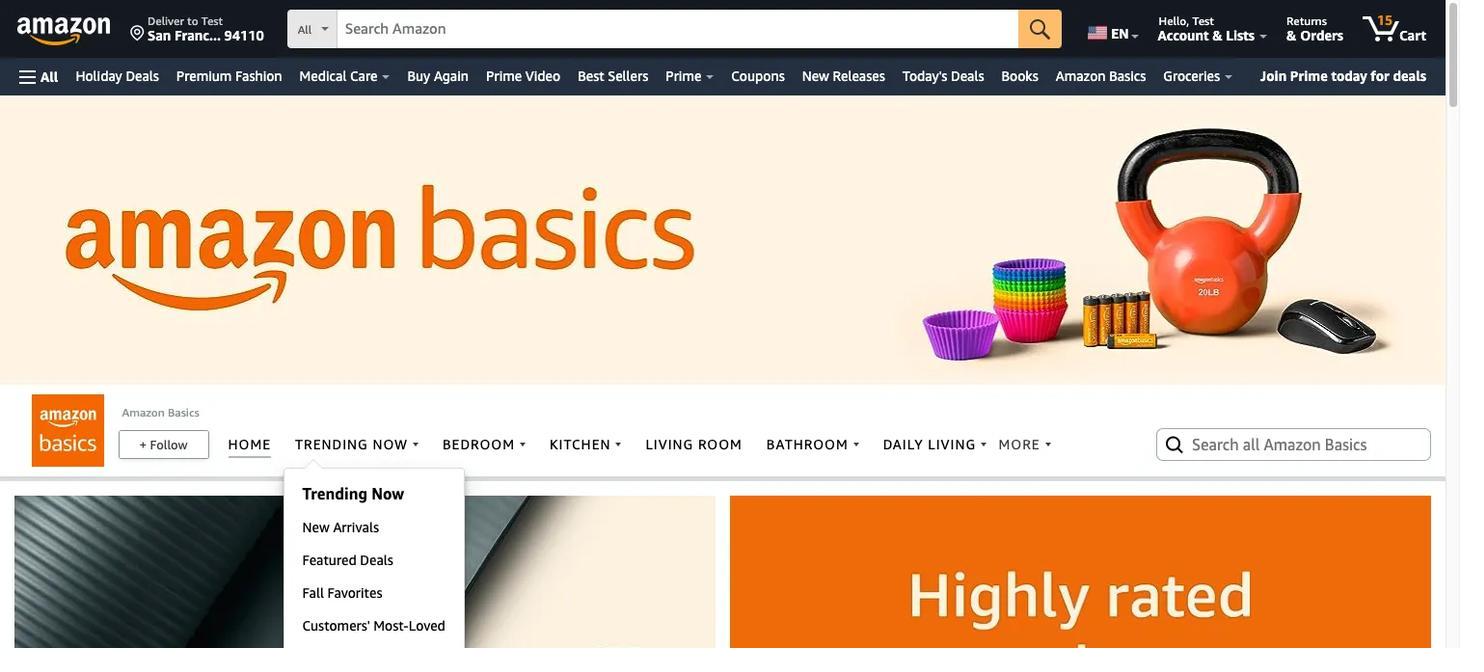 Task type: locate. For each thing, give the bounding box(es) containing it.
0 vertical spatial amazon basics
[[1056, 68, 1146, 84]]

1 deals from the left
[[126, 68, 159, 84]]

1 & from the left
[[1213, 27, 1223, 43]]

prime inside prime video link
[[486, 68, 522, 84]]

prime right join
[[1290, 68, 1328, 84]]

amazon basics link
[[1047, 63, 1155, 90], [122, 405, 199, 419]]

basics up follow
[[168, 405, 199, 419]]

0 horizontal spatial prime
[[486, 68, 522, 84]]

1 prime from the left
[[486, 68, 522, 84]]

1 horizontal spatial amazon basics link
[[1047, 63, 1155, 90]]

join prime today for deals
[[1261, 68, 1427, 84]]

Search all Amazon Basics search field
[[1192, 428, 1400, 461]]

today
[[1331, 68, 1367, 84]]

amazon down en link
[[1056, 68, 1106, 84]]

& left lists
[[1213, 27, 1223, 43]]

all up the medical
[[298, 22, 312, 37]]

2 & from the left
[[1287, 27, 1297, 43]]

1 horizontal spatial test
[[1193, 14, 1214, 28]]

account & lists
[[1158, 27, 1255, 43]]

amazon basics up + follow button
[[122, 405, 199, 419]]

2 prime from the left
[[666, 68, 702, 84]]

today's deals link
[[894, 63, 993, 90]]

buy again
[[407, 68, 469, 84]]

groceries link
[[1155, 63, 1241, 90]]

cart
[[1400, 27, 1427, 43]]

franc...
[[175, 27, 221, 43]]

deliver
[[148, 14, 184, 28]]

0 horizontal spatial all
[[41, 68, 58, 84]]

3 prime from the left
[[1290, 68, 1328, 84]]

94110‌
[[224, 27, 264, 43]]

test
[[201, 14, 223, 28], [1193, 14, 1214, 28]]

navigation navigation
[[0, 0, 1446, 95]]

prime for prime video
[[486, 68, 522, 84]]

None submit
[[1019, 10, 1062, 48]]

all inside search field
[[298, 22, 312, 37]]

amazon
[[1056, 68, 1106, 84], [122, 405, 165, 419]]

search image
[[1163, 433, 1186, 456]]

+
[[139, 437, 147, 452]]

1 vertical spatial amazon basics
[[122, 405, 199, 419]]

prime left "video"
[[486, 68, 522, 84]]

&
[[1213, 27, 1223, 43], [1287, 27, 1297, 43]]

to
[[187, 14, 198, 28]]

best sellers link
[[569, 63, 657, 90]]

prime inside join prime today for deals link
[[1290, 68, 1328, 84]]

0 vertical spatial amazon basics link
[[1047, 63, 1155, 90]]

new
[[802, 68, 829, 84]]

0 vertical spatial basics
[[1109, 68, 1146, 84]]

0 horizontal spatial amazon basics link
[[122, 405, 199, 419]]

amazon basics link up + follow button
[[122, 405, 199, 419]]

all down amazon image on the top left of the page
[[41, 68, 58, 84]]

amazon basics
[[1056, 68, 1146, 84], [122, 405, 199, 419]]

prime down all search field at the top
[[666, 68, 702, 84]]

& for account
[[1213, 27, 1223, 43]]

orders
[[1300, 27, 1344, 43]]

& left orders
[[1287, 27, 1297, 43]]

medical care link
[[291, 63, 399, 90]]

follow
[[150, 437, 188, 452]]

0 vertical spatial all
[[298, 22, 312, 37]]

1 test from the left
[[201, 14, 223, 28]]

1 vertical spatial all
[[41, 68, 58, 84]]

basics inside navigation navigation
[[1109, 68, 1146, 84]]

test right to
[[201, 14, 223, 28]]

amazon basics down en
[[1056, 68, 1146, 84]]

prime video
[[486, 68, 561, 84]]

prime link
[[657, 63, 723, 90]]

1 horizontal spatial prime
[[666, 68, 702, 84]]

1 horizontal spatial all
[[298, 22, 312, 37]]

deals right "holiday"
[[126, 68, 159, 84]]

amazon basics link down en
[[1047, 63, 1155, 90]]

coupons
[[731, 68, 785, 84]]

all
[[298, 22, 312, 37], [41, 68, 58, 84]]

0 horizontal spatial &
[[1213, 27, 1223, 43]]

basics down en
[[1109, 68, 1146, 84]]

+ follow
[[139, 437, 188, 452]]

1 vertical spatial basics
[[168, 405, 199, 419]]

en
[[1111, 25, 1129, 41]]

0 horizontal spatial deals
[[126, 68, 159, 84]]

hello, test
[[1159, 14, 1214, 28]]

basics
[[1109, 68, 1146, 84], [168, 405, 199, 419]]

prime
[[486, 68, 522, 84], [666, 68, 702, 84], [1290, 68, 1328, 84]]

2 test from the left
[[1193, 14, 1214, 28]]

deals for today's deals
[[951, 68, 984, 84]]

test inside deliver to test san franc... 94110‌
[[201, 14, 223, 28]]

test right hello,
[[1193, 14, 1214, 28]]

0 horizontal spatial test
[[201, 14, 223, 28]]

0 vertical spatial amazon
[[1056, 68, 1106, 84]]

amazon basics logo image
[[31, 394, 104, 467]]

0 horizontal spatial amazon
[[122, 405, 165, 419]]

care
[[350, 68, 378, 84]]

coupons link
[[723, 63, 794, 90]]

fashion
[[235, 68, 282, 84]]

amazon up +
[[122, 405, 165, 419]]

1 horizontal spatial amazon
[[1056, 68, 1106, 84]]

& inside returns & orders
[[1287, 27, 1297, 43]]

1 horizontal spatial amazon basics
[[1056, 68, 1146, 84]]

1 horizontal spatial basics
[[1109, 68, 1146, 84]]

1 horizontal spatial deals
[[951, 68, 984, 84]]

1 horizontal spatial &
[[1287, 27, 1297, 43]]

holiday deals
[[76, 68, 159, 84]]

deals right today's
[[951, 68, 984, 84]]

amazon image
[[17, 17, 111, 46]]

2 deals from the left
[[951, 68, 984, 84]]

video
[[526, 68, 561, 84]]

deals
[[126, 68, 159, 84], [951, 68, 984, 84]]

0 horizontal spatial amazon basics
[[122, 405, 199, 419]]

2 horizontal spatial prime
[[1290, 68, 1328, 84]]



Task type: describe. For each thing, give the bounding box(es) containing it.
1 vertical spatial amazon
[[122, 405, 165, 419]]

all button
[[11, 58, 67, 95]]

medical
[[300, 68, 347, 84]]

0 horizontal spatial basics
[[168, 405, 199, 419]]

prime video link
[[478, 63, 569, 90]]

premium
[[176, 68, 232, 84]]

join
[[1261, 68, 1287, 84]]

holiday
[[76, 68, 122, 84]]

all inside button
[[41, 68, 58, 84]]

returns & orders
[[1287, 14, 1344, 43]]

premium fashion
[[176, 68, 282, 84]]

holiday deals link
[[67, 63, 168, 90]]

en link
[[1077, 5, 1147, 53]]

buy
[[407, 68, 430, 84]]

deals
[[1393, 68, 1427, 84]]

san
[[148, 27, 171, 43]]

+ follow button
[[119, 431, 208, 458]]

releases
[[833, 68, 885, 84]]

new releases
[[802, 68, 885, 84]]

premium fashion link
[[168, 63, 291, 90]]

All search field
[[287, 10, 1062, 50]]

books
[[1002, 68, 1039, 84]]

deliver to test san franc... 94110‌
[[148, 14, 264, 43]]

again
[[434, 68, 469, 84]]

deals for holiday deals
[[126, 68, 159, 84]]

buy again link
[[399, 63, 478, 90]]

amazon inside navigation navigation
[[1056, 68, 1106, 84]]

medical care
[[300, 68, 378, 84]]

Search Amazon text field
[[337, 11, 1019, 47]]

today's
[[903, 68, 948, 84]]

amazon basics inside amazon basics link
[[1056, 68, 1146, 84]]

best sellers
[[578, 68, 648, 84]]

none submit inside all search field
[[1019, 10, 1062, 48]]

1 vertical spatial amazon basics link
[[122, 405, 199, 419]]

new releases link
[[794, 63, 894, 90]]

best
[[578, 68, 604, 84]]

groceries
[[1163, 68, 1220, 84]]

& for returns
[[1287, 27, 1297, 43]]

prime for prime
[[666, 68, 702, 84]]

join prime today for deals link
[[1253, 64, 1434, 89]]

returns
[[1287, 14, 1327, 28]]

15
[[1377, 12, 1393, 28]]

lists
[[1226, 27, 1255, 43]]

books link
[[993, 63, 1047, 90]]

today's deals
[[903, 68, 984, 84]]

for
[[1371, 68, 1390, 84]]

sellers
[[608, 68, 648, 84]]

account
[[1158, 27, 1209, 43]]

hello,
[[1159, 14, 1190, 28]]



Task type: vqa. For each thing, say whether or not it's contained in the screenshot.
The Groceries link
yes



